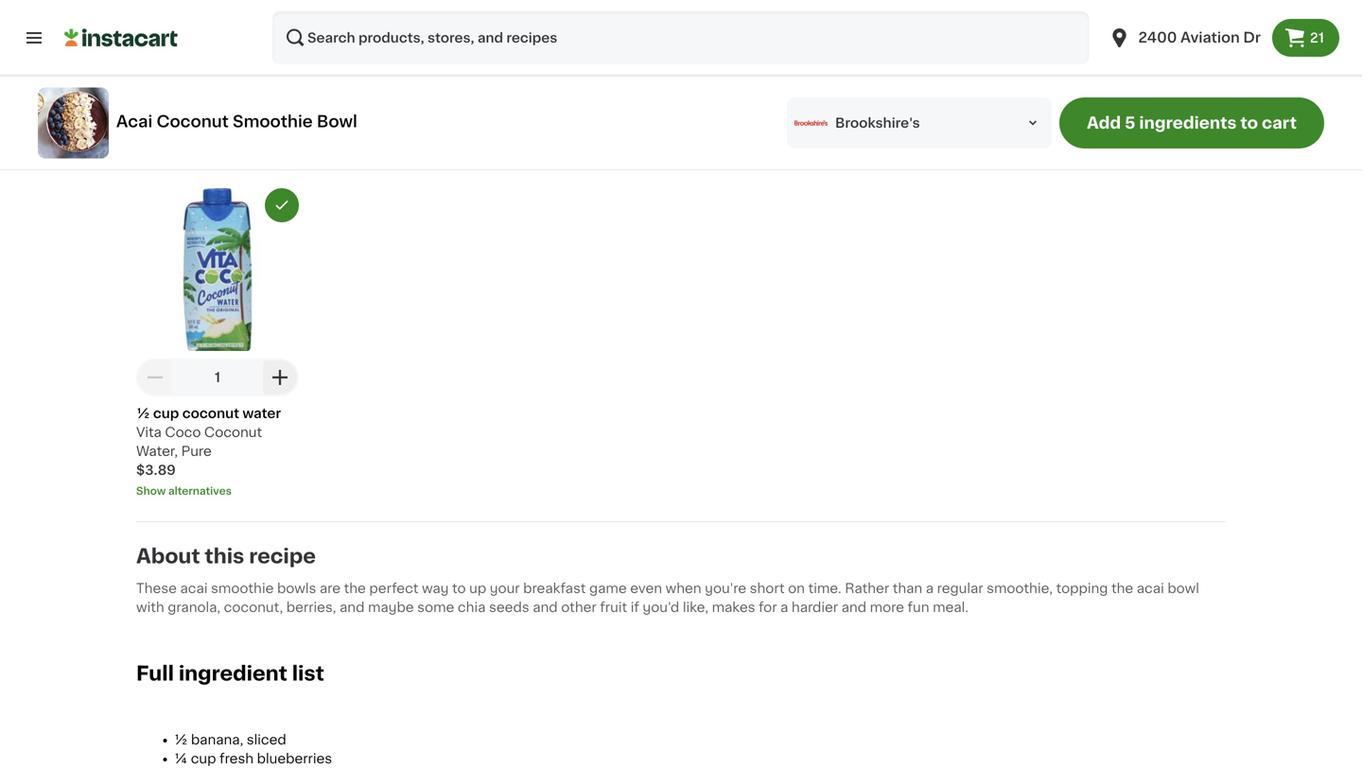 Task type: vqa. For each thing, say whether or not it's contained in the screenshot.
$ within the $ 12 89
no



Task type: locate. For each thing, give the bounding box(es) containing it.
instacart logo image
[[64, 26, 178, 49]]

3 decrement quantity image from the left
[[886, 6, 908, 29]]

decrement quantity image up naturipe
[[329, 6, 352, 29]]

the right topping
[[1112, 582, 1134, 595]]

2
[[507, 47, 515, 60], [693, 47, 701, 60], [878, 47, 886, 60]]

coconut left chips
[[693, 66, 750, 79]]

search inside the "2 frozen acai berry packs search alternatives"
[[878, 88, 916, 99]]

tablespoons up valley
[[519, 47, 604, 60]]

decrement quantity image up vita
[[144, 366, 167, 389]]

0 horizontal spatial 1
[[215, 371, 220, 384]]

1 horizontal spatial search
[[878, 88, 916, 99]]

add 5 ingredients to cart
[[1087, 115, 1297, 131]]

cup down full ingredient list
[[191, 752, 216, 765]]

0 vertical spatial blueberries
[[383, 66, 459, 79]]

2 horizontal spatial decrement quantity image
[[1071, 6, 1094, 29]]

frozen inside the "2 frozen acai berry packs search alternatives"
[[890, 47, 933, 60]]

blueberries inside ½ cup frozen blueberries wyman's wild blueberries $17.09 show alternatives
[[1063, 66, 1141, 79]]

increment quantity image for 2 tablespoons granola
[[640, 6, 662, 29]]

1 acai from the left
[[180, 582, 208, 595]]

blueberries inside ¼ cup fresh blueberries naturipe blueberries
[[383, 66, 459, 79]]

1 horizontal spatial the
[[1112, 582, 1134, 595]]

chips
[[753, 66, 790, 79]]

alternatives down 5 on the top right of the page
[[1095, 145, 1159, 155]]

blueberries for wild
[[1063, 66, 1141, 79]]

½ cup frozen blueberries wyman's wild blueberries $17.09 show alternatives
[[1063, 47, 1159, 155]]

1 horizontal spatial 2
[[693, 47, 701, 60]]

blueberries inside ¼ cup fresh blueberries naturipe blueberries
[[406, 47, 484, 60]]

blueberries down wyman's at the top right of the page
[[1063, 104, 1139, 117]]

(est.)
[[215, 104, 252, 117]]

the
[[344, 582, 366, 595], [1112, 582, 1134, 595]]

cup inside ½ cup coconut water vita coco coconut water, pure $3.89 show alternatives
[[153, 407, 179, 420]]

to inside button
[[1241, 115, 1258, 131]]

banana, inside ½ banana, sliced ¼ cup fresh blueberries
[[191, 733, 243, 746]]

show alternatives button down pure
[[136, 483, 299, 498]]

show inside ½ cup coconut water vita coco coconut water, pure $3.89 show alternatives
[[136, 486, 166, 496]]

1 up ½ cup coconut water vita coco coconut water, pure $3.89 show alternatives
[[215, 371, 220, 384]]

alternatives down the each on the left of the page
[[168, 126, 232, 137]]

2 2 from the left
[[693, 47, 701, 60]]

2 inside the 2 tablespoons toasted coconut chips search alternatives
[[693, 47, 701, 60]]

frozen up $0.25
[[136, 66, 180, 79]]

acai left the bowl
[[1137, 582, 1164, 595]]

this
[[205, 546, 244, 566]]

fresh up naturipe
[[368, 47, 403, 60]]

½ for ½ banana, sliced ¼ cup fresh blueberries
[[174, 733, 188, 746]]

honey
[[610, 85, 654, 98]]

search alternatives button down berry on the right top
[[878, 86, 1041, 101]]

½ for ½ banana, sliced, ½ frozen banana
[[136, 47, 150, 60]]

and down rather
[[842, 601, 867, 614]]

alternatives down chips
[[733, 88, 796, 99]]

1 horizontal spatial frozen
[[890, 47, 933, 60]]

granola,
[[168, 601, 221, 614]]

½
[[136, 47, 150, 60], [259, 47, 272, 60], [1063, 47, 1077, 60], [136, 407, 150, 420], [174, 733, 188, 746]]

alternatives inside ½ cup coconut water vita coco coconut water, pure $3.89 show alternatives
[[168, 486, 232, 496]]

None search field
[[272, 11, 1089, 64]]

1 horizontal spatial blueberries
[[1063, 104, 1139, 117]]

decrement quantity image
[[515, 6, 537, 29], [1071, 6, 1094, 29], [144, 366, 167, 389]]

0 horizontal spatial fresh
[[220, 752, 254, 765]]

oats
[[546, 85, 578, 98]]

¼ inside ½ banana, sliced ¼ cup fresh blueberries
[[174, 752, 187, 765]]

fresh
[[368, 47, 403, 60], [220, 752, 254, 765]]

acai
[[936, 47, 966, 60], [116, 113, 153, 130]]

2 horizontal spatial decrement quantity image
[[886, 6, 908, 29]]

0 vertical spatial fresh
[[368, 47, 403, 60]]

0 horizontal spatial tablespoons
[[519, 47, 604, 60]]

1 vertical spatial fresh
[[220, 752, 254, 765]]

a right for
[[781, 601, 788, 614]]

2 search alternatives button from the left
[[878, 86, 1041, 101]]

if
[[631, 601, 639, 614]]

1 up valley
[[586, 11, 591, 24]]

1 search alternatives button from the left
[[693, 86, 855, 101]]

0 horizontal spatial decrement quantity image
[[144, 366, 167, 389]]

vita
[[136, 426, 162, 439]]

frozen
[[890, 47, 933, 60], [1109, 47, 1153, 60], [136, 66, 180, 79]]

decrement quantity image up wyman's at the top right of the page
[[1071, 6, 1094, 29]]

add 5 ingredients to cart button
[[1060, 97, 1325, 149]]

acai up granola,
[[180, 582, 208, 595]]

alternatives down ¼ cup fresh blueberries naturipe blueberries
[[354, 107, 417, 118]]

0 vertical spatial banana,
[[153, 47, 207, 60]]

0 horizontal spatial a
[[781, 601, 788, 614]]

1 2 from the left
[[507, 47, 515, 60]]

search down search field
[[693, 88, 730, 99]]

0 horizontal spatial the
[[344, 582, 366, 595]]

1 horizontal spatial 0
[[955, 11, 964, 24]]

unselect item image
[[273, 197, 290, 214]]

2 for 2 frozen acai berry packs search alternatives
[[878, 47, 886, 60]]

show alternatives button down ¼ cup fresh blueberries naturipe blueberries
[[322, 105, 484, 120]]

cup inside ¼ cup fresh blueberries naturipe blueberries
[[338, 47, 364, 60]]

0 horizontal spatial decrement quantity image
[[329, 6, 352, 29]]

0 vertical spatial coconut
[[693, 66, 750, 79]]

alternatives
[[733, 88, 796, 99], [918, 88, 982, 99], [354, 107, 417, 118], [168, 126, 232, 137], [1095, 145, 1159, 155], [168, 486, 232, 496]]

1 vertical spatial coconut
[[182, 407, 239, 420]]

and
[[581, 85, 606, 98], [340, 601, 365, 614], [533, 601, 558, 614], [842, 601, 867, 614]]

1 horizontal spatial to
[[1241, 115, 1258, 131]]

grain
[[507, 85, 543, 98]]

acai left berry on the right top
[[936, 47, 966, 60]]

valley
[[556, 66, 595, 79]]

0 horizontal spatial coconut
[[182, 407, 239, 420]]

a up 'fun'
[[926, 582, 934, 595]]

0 for acai
[[955, 11, 964, 24]]

alternatives down pure
[[168, 486, 232, 496]]

product group
[[136, 0, 299, 139], [322, 0, 484, 120], [507, 0, 670, 158], [693, 0, 855, 101], [878, 0, 1041, 101], [1063, 0, 1226, 158], [136, 188, 299, 498]]

2 up packs
[[878, 47, 886, 60]]

½ inside ½ cup frozen blueberries wyman's wild blueberries $17.09 show alternatives
[[1063, 47, 1077, 60]]

2 search from the left
[[878, 88, 916, 99]]

0 vertical spatial blueberries
[[406, 47, 484, 60]]

2 0 from the left
[[955, 11, 964, 24]]

decrement quantity image for 2 frozen acai berry packs
[[886, 6, 908, 29]]

1 vertical spatial a
[[781, 601, 788, 614]]

2 horizontal spatial 1
[[586, 11, 591, 24]]

to left cart
[[1241, 115, 1258, 131]]

2 tablespoons toasted coconut chips search alternatives
[[693, 47, 845, 99]]

½ up vita
[[136, 407, 150, 420]]

smoothie
[[233, 113, 313, 130]]

ingredient
[[179, 664, 287, 683]]

1 horizontal spatial ¼
[[322, 47, 335, 60]]

½ up wyman's at the top right of the page
[[1063, 47, 1077, 60]]

0 horizontal spatial frozen
[[136, 66, 180, 79]]

2 for 2 tablespoons toasted coconut chips search alternatives
[[693, 47, 701, 60]]

banana, inside ½ banana, sliced, ½ frozen banana
[[153, 47, 207, 60]]

1 vertical spatial to
[[452, 582, 466, 595]]

2 inside 2 tablespoons granola nature valley whole grain oats and honey protein granola
[[507, 47, 515, 60]]

1
[[400, 11, 406, 24], [586, 11, 591, 24], [215, 371, 220, 384]]

1 horizontal spatial blueberries
[[406, 47, 484, 60]]

2 up nature
[[507, 47, 515, 60]]

2 horizontal spatial blueberries
[[1063, 66, 1141, 79]]

show alternatives
[[322, 107, 417, 118]]

show down '$3.89'
[[136, 486, 166, 496]]

1 tablespoons from the left
[[519, 47, 604, 60]]

3 2 from the left
[[878, 47, 886, 60]]

2 acai from the left
[[1137, 582, 1164, 595]]

0 vertical spatial a
[[926, 582, 934, 595]]

½ up $0.25
[[136, 47, 150, 60]]

cup up wyman's at the top right of the page
[[1080, 47, 1106, 60]]

show alternatives button
[[322, 105, 484, 120], [136, 124, 299, 139], [1063, 143, 1226, 158], [136, 483, 299, 498]]

0 horizontal spatial blueberries
[[383, 66, 459, 79]]

1 for nature valley whole grain oats and honey protein granola
[[586, 11, 591, 24]]

tablespoons inside the 2 tablespoons toasted coconut chips search alternatives
[[704, 47, 789, 60]]

2 inside the "2 frozen acai berry packs search alternatives"
[[878, 47, 886, 60]]

search alternatives button
[[693, 86, 855, 101], [878, 86, 1041, 101]]

frozen inside ½ banana, sliced, ½ frozen banana
[[136, 66, 180, 79]]

cup
[[338, 47, 364, 60], [1080, 47, 1106, 60], [153, 407, 179, 420], [191, 752, 216, 765]]

½ for ½ cup coconut water vita coco coconut water, pure $3.89 show alternatives
[[136, 407, 150, 420]]

½ down full ingredient list
[[174, 733, 188, 746]]

search down packs
[[878, 88, 916, 99]]

1 vertical spatial coconut
[[204, 426, 262, 439]]

1 horizontal spatial search alternatives button
[[878, 86, 1041, 101]]

2 horizontal spatial 2
[[878, 47, 886, 60]]

coconut
[[157, 113, 229, 130], [204, 426, 262, 439]]

increment quantity image for 2 frozen acai berry packs
[[1010, 6, 1033, 29]]

2400
[[1139, 31, 1177, 44]]

1 horizontal spatial coconut
[[693, 66, 750, 79]]

0 vertical spatial acai
[[936, 47, 966, 60]]

fresh down sliced
[[220, 752, 254, 765]]

about this recipe
[[136, 546, 316, 566]]

cup up coco
[[153, 407, 179, 420]]

1 horizontal spatial tablespoons
[[704, 47, 789, 60]]

0 up the "2 frozen acai berry packs search alternatives"
[[955, 11, 964, 24]]

1 vertical spatial banana,
[[191, 733, 243, 746]]

cup for fresh
[[338, 47, 364, 60]]

and down are
[[340, 601, 365, 614]]

alternatives inside ½ cup frozen blueberries wyman's wild blueberries $17.09 show alternatives
[[1095, 145, 1159, 155]]

tablespoons
[[519, 47, 604, 60], [704, 47, 789, 60]]

2 right 'granola'
[[693, 47, 701, 60]]

1 horizontal spatial acai
[[1137, 582, 1164, 595]]

0 vertical spatial to
[[1241, 115, 1258, 131]]

blueberries down sliced
[[257, 752, 332, 765]]

1 up ¼ cup fresh blueberries naturipe blueberries
[[400, 11, 406, 24]]

cup up naturipe
[[338, 47, 364, 60]]

0
[[769, 11, 779, 24], [955, 11, 964, 24]]

to left up
[[452, 582, 466, 595]]

cup for coconut
[[153, 407, 179, 420]]

ingredients
[[1139, 115, 1237, 131]]

banana, left sliced
[[191, 733, 243, 746]]

0 horizontal spatial 2
[[507, 47, 515, 60]]

alternatives down berry on the right top
[[918, 88, 982, 99]]

coconut up coco
[[182, 407, 239, 420]]

coconut,
[[224, 601, 283, 614]]

2 vertical spatial blueberries
[[257, 752, 332, 765]]

coco
[[165, 426, 201, 439]]

1 horizontal spatial fresh
[[368, 47, 403, 60]]

0 vertical spatial ¼
[[322, 47, 335, 60]]

2 horizontal spatial frozen
[[1109, 47, 1153, 60]]

1 vertical spatial blueberries
[[1063, 104, 1139, 117]]

decrement quantity image up the 2 tablespoons toasted coconut chips search alternatives
[[700, 6, 723, 29]]

banana, up banana
[[153, 47, 207, 60]]

blueberries down increment quantity icon
[[406, 47, 484, 60]]

1 horizontal spatial acai
[[936, 47, 966, 60]]

increment quantity image
[[269, 6, 291, 29], [640, 6, 662, 29], [825, 6, 848, 29], [1010, 6, 1033, 29], [269, 366, 291, 389]]

0 up chips
[[769, 11, 779, 24]]

2 tablespoons from the left
[[704, 47, 789, 60]]

and inside 2 tablespoons granola nature valley whole grain oats and honey protein granola
[[581, 85, 606, 98]]

search inside the 2 tablespoons toasted coconut chips search alternatives
[[693, 88, 730, 99]]

1 0 from the left
[[769, 11, 779, 24]]

brookshire's
[[835, 116, 920, 130]]

naturipe
[[322, 66, 379, 79]]

coconut
[[693, 66, 750, 79], [182, 407, 239, 420]]

¼ cup fresh blueberries naturipe blueberries
[[322, 47, 484, 79]]

1 vertical spatial acai
[[116, 113, 153, 130]]

search for 2 frozen acai berry packs
[[878, 88, 916, 99]]

acai
[[180, 582, 208, 595], [1137, 582, 1164, 595]]

0 horizontal spatial acai
[[180, 582, 208, 595]]

1 search from the left
[[693, 88, 730, 99]]

show down $0.25
[[136, 126, 166, 137]]

fruit
[[600, 601, 627, 614]]

brookshire's image
[[795, 106, 828, 140]]

1 horizontal spatial 1
[[400, 11, 406, 24]]

alternatives inside the 2 tablespoons toasted coconut chips search alternatives
[[733, 88, 796, 99]]

banana,
[[153, 47, 207, 60], [191, 733, 243, 746]]

tablespoons up chips
[[704, 47, 789, 60]]

0 horizontal spatial blueberries
[[257, 752, 332, 765]]

cup inside ½ cup frozen blueberries wyman's wild blueberries $17.09 show alternatives
[[1080, 47, 1106, 60]]

and down breakfast
[[533, 601, 558, 614]]

0 horizontal spatial search alternatives button
[[693, 86, 855, 101]]

sliced
[[247, 733, 286, 746]]

show down "$17.09"
[[1063, 145, 1093, 155]]

0 horizontal spatial to
[[452, 582, 466, 595]]

decrement quantity image up packs
[[886, 6, 908, 29]]

1 vertical spatial ¼
[[174, 752, 187, 765]]

0 horizontal spatial 0
[[769, 11, 779, 24]]

coconut inside ½ cup coconut water vita coco coconut water, pure $3.89 show alternatives
[[204, 426, 262, 439]]

granola
[[607, 47, 658, 60]]

blueberries
[[406, 47, 484, 60], [1063, 66, 1141, 79], [257, 752, 332, 765]]

frozen up packs
[[890, 47, 933, 60]]

0 horizontal spatial ¼
[[174, 752, 187, 765]]

2 2400 aviation dr button from the left
[[1108, 11, 1261, 64]]

½ inside ½ banana, sliced ¼ cup fresh blueberries
[[174, 733, 188, 746]]

acai left the each on the left of the page
[[116, 113, 153, 130]]

and up the granola
[[581, 85, 606, 98]]

like,
[[683, 601, 709, 614]]

breakfast
[[523, 582, 586, 595]]

protein
[[507, 104, 555, 117]]

0 horizontal spatial search
[[693, 88, 730, 99]]

decrement quantity image
[[329, 6, 352, 29], [700, 6, 723, 29], [886, 6, 908, 29]]

tablespoons inside 2 tablespoons granola nature valley whole grain oats and honey protein granola
[[519, 47, 604, 60]]

search
[[693, 88, 730, 99], [878, 88, 916, 99]]

2 decrement quantity image from the left
[[700, 6, 723, 29]]

blueberries up wyman's at the top right of the page
[[1063, 66, 1141, 79]]

blueberries inside ½ cup frozen blueberries wyman's wild blueberries $17.09 show alternatives
[[1063, 104, 1139, 117]]

½ inside ½ cup coconut water vita coco coconut water, pure $3.89 show alternatives
[[136, 407, 150, 420]]

perfect
[[369, 582, 419, 595]]

product group containing ½ cup frozen blueberries
[[1063, 0, 1226, 158]]

1 vertical spatial blueberries
[[1063, 66, 1141, 79]]

the right are
[[344, 582, 366, 595]]

1 decrement quantity image from the left
[[329, 6, 352, 29]]

1 horizontal spatial decrement quantity image
[[700, 6, 723, 29]]

show
[[322, 107, 351, 118], [136, 126, 166, 137], [1063, 145, 1093, 155], [136, 486, 166, 496]]

decrement quantity image up nature
[[515, 6, 537, 29]]

frozen down 2400
[[1109, 47, 1153, 60]]

search alternatives button down chips
[[693, 86, 855, 101]]

wyman's
[[1063, 85, 1124, 98]]

fresh inside ¼ cup fresh blueberries naturipe blueberries
[[368, 47, 403, 60]]

each
[[179, 104, 212, 117]]

nature
[[507, 66, 552, 79]]

water
[[243, 407, 281, 420]]

blueberries up show alternatives
[[383, 66, 459, 79]]



Task type: describe. For each thing, give the bounding box(es) containing it.
Search field
[[272, 11, 1089, 64]]

acai inside the "2 frozen acai berry packs search alternatives"
[[936, 47, 966, 60]]

$17.09
[[1063, 123, 1106, 136]]

show inside $0.25 each (est.) show alternatives
[[136, 126, 166, 137]]

1 horizontal spatial decrement quantity image
[[515, 6, 537, 29]]

2 for 2 tablespoons granola nature valley whole grain oats and honey protein granola
[[507, 47, 515, 60]]

berries,
[[286, 601, 336, 614]]

cup inside ½ banana, sliced ¼ cup fresh blueberries
[[191, 752, 216, 765]]

increment quantity image
[[454, 6, 477, 29]]

search alternatives button for coconut
[[693, 86, 855, 101]]

other
[[561, 601, 597, 614]]

5
[[1125, 115, 1136, 131]]

toasted
[[792, 47, 845, 60]]

tablespoons for valley
[[519, 47, 604, 60]]

0 horizontal spatial acai
[[116, 113, 153, 130]]

0 vertical spatial coconut
[[157, 113, 229, 130]]

way
[[422, 582, 449, 595]]

meal.
[[933, 601, 969, 614]]

¼ inside ¼ cup fresh blueberries naturipe blueberries
[[322, 47, 335, 60]]

hardier
[[792, 601, 838, 614]]

list
[[292, 664, 324, 683]]

blueberries for blueberries
[[406, 47, 484, 60]]

about
[[136, 546, 200, 566]]

½ banana, sliced ¼ cup fresh blueberries
[[174, 733, 332, 765]]

coconut inside ½ cup coconut water vita coco coconut water, pure $3.89 show alternatives
[[182, 407, 239, 420]]

acai coconut smoothie bowl
[[116, 113, 357, 130]]

$3.89
[[136, 463, 176, 477]]

maybe
[[368, 601, 414, 614]]

1 the from the left
[[344, 582, 366, 595]]

full ingredient list
[[136, 664, 324, 683]]

up
[[469, 582, 486, 595]]

recipe
[[249, 546, 316, 566]]

sliced,
[[211, 47, 255, 60]]

with
[[136, 601, 164, 614]]

berry
[[969, 47, 1007, 60]]

dr
[[1243, 31, 1261, 44]]

0 for toasted
[[769, 11, 779, 24]]

frozen inside ½ cup frozen blueberries wyman's wild blueberries $17.09 show alternatives
[[1109, 47, 1153, 60]]

bowls
[[277, 582, 316, 595]]

show alternatives button down (est.) on the top
[[136, 124, 299, 139]]

your
[[490, 582, 520, 595]]

full
[[136, 664, 174, 683]]

chia
[[458, 601, 486, 614]]

even
[[630, 582, 662, 595]]

rather
[[845, 582, 889, 595]]

product group containing ½ banana, sliced, ½ frozen banana
[[136, 0, 299, 139]]

2 the from the left
[[1112, 582, 1134, 595]]

aviation
[[1181, 31, 1240, 44]]

½ for ½ cup frozen blueberries wyman's wild blueberries $17.09 show alternatives
[[1063, 47, 1077, 60]]

add
[[1087, 115, 1121, 131]]

show down naturipe
[[322, 107, 351, 118]]

makes
[[712, 601, 755, 614]]

cup for frozen
[[1080, 47, 1106, 60]]

1 horizontal spatial a
[[926, 582, 934, 595]]

wild
[[1127, 85, 1156, 98]]

on
[[788, 582, 805, 595]]

are
[[320, 582, 341, 595]]

cart
[[1262, 115, 1297, 131]]

for
[[759, 601, 777, 614]]

than
[[893, 582, 923, 595]]

blueberries inside ½ banana, sliced ¼ cup fresh blueberries
[[257, 752, 332, 765]]

time.
[[808, 582, 842, 595]]

you'd
[[643, 601, 680, 614]]

you're
[[705, 582, 747, 595]]

fun
[[908, 601, 930, 614]]

smoothie,
[[987, 582, 1053, 595]]

granola
[[558, 104, 610, 117]]

some
[[417, 601, 454, 614]]

increment quantity image for 2 tablespoons toasted coconut chips
[[825, 6, 848, 29]]

these
[[136, 582, 177, 595]]

1 for naturipe blueberries
[[400, 11, 406, 24]]

seeds
[[489, 601, 529, 614]]

decrement quantity image for 2 tablespoons toasted coconut chips
[[700, 6, 723, 29]]

1 2400 aviation dr button from the left
[[1097, 11, 1272, 64]]

alternatives inside $0.25 each (est.) show alternatives
[[168, 126, 232, 137]]

decrement quantity image inside product "group"
[[1071, 6, 1094, 29]]

21 button
[[1272, 19, 1340, 57]]

brookshire's button
[[787, 97, 1052, 149]]

when
[[666, 582, 702, 595]]

½ cup coconut water vita coco coconut water, pure $3.89 show alternatives
[[136, 407, 281, 496]]

whole
[[599, 66, 640, 79]]

topping
[[1056, 582, 1108, 595]]

more
[[870, 601, 904, 614]]

bowl
[[317, 113, 357, 130]]

pure
[[181, 445, 212, 458]]

2 tablespoons granola nature valley whole grain oats and honey protein granola
[[507, 47, 658, 117]]

alternatives inside the "2 frozen acai berry packs search alternatives"
[[918, 88, 982, 99]]

$0.25 each (est.) show alternatives
[[136, 104, 252, 137]]

search for 2 tablespoons toasted coconut chips
[[693, 88, 730, 99]]

2400 aviation dr
[[1139, 31, 1261, 44]]

show alternatives button down 5 on the top right of the page
[[1063, 143, 1226, 158]]

search alternatives button for berry
[[878, 86, 1041, 101]]

2 frozen acai berry packs search alternatives
[[878, 47, 1007, 99]]

banana
[[183, 66, 233, 79]]

decrement quantity image for ¼ cup fresh blueberries
[[329, 6, 352, 29]]

coconut inside the 2 tablespoons toasted coconut chips search alternatives
[[693, 66, 750, 79]]

game
[[589, 582, 627, 595]]

bowl
[[1168, 582, 1199, 595]]

fresh inside ½ banana, sliced ¼ cup fresh blueberries
[[220, 752, 254, 765]]

water,
[[136, 445, 178, 458]]

packs
[[878, 66, 919, 79]]

show inside ½ cup frozen blueberries wyman's wild blueberries $17.09 show alternatives
[[1063, 145, 1093, 155]]

banana, for cup
[[191, 733, 243, 746]]

regular
[[937, 582, 983, 595]]

21
[[1310, 31, 1325, 44]]

short
[[750, 582, 785, 595]]

to inside these acai smoothie bowls are the perfect way to up your breakfast game even when you're short on time. rather than a regular smoothie, topping the acai bowl with granola, coconut, berries, and maybe some chia seeds and other fruit if you'd like, makes for a hardier and more fun meal.
[[452, 582, 466, 595]]

these acai smoothie bowls are the perfect way to up your breakfast game even when you're short on time. rather than a regular smoothie, topping the acai bowl with granola, coconut, berries, and maybe some chia seeds and other fruit if you'd like, makes for a hardier and more fun meal.
[[136, 582, 1199, 614]]

smoothie
[[211, 582, 274, 595]]

$0.25
[[136, 104, 175, 117]]

½ right sliced,
[[259, 47, 272, 60]]

banana, for frozen
[[153, 47, 207, 60]]

tablespoons for chips
[[704, 47, 789, 60]]



